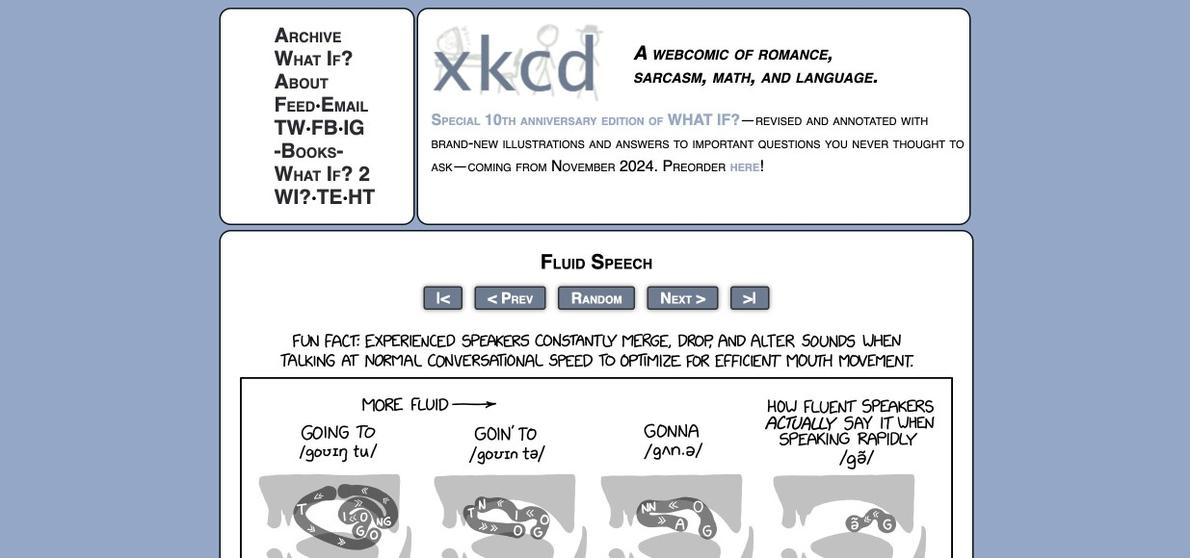 Task type: locate. For each thing, give the bounding box(es) containing it.
fluid speech image
[[240, 323, 953, 559]]

xkcd.com logo image
[[431, 22, 610, 102]]



